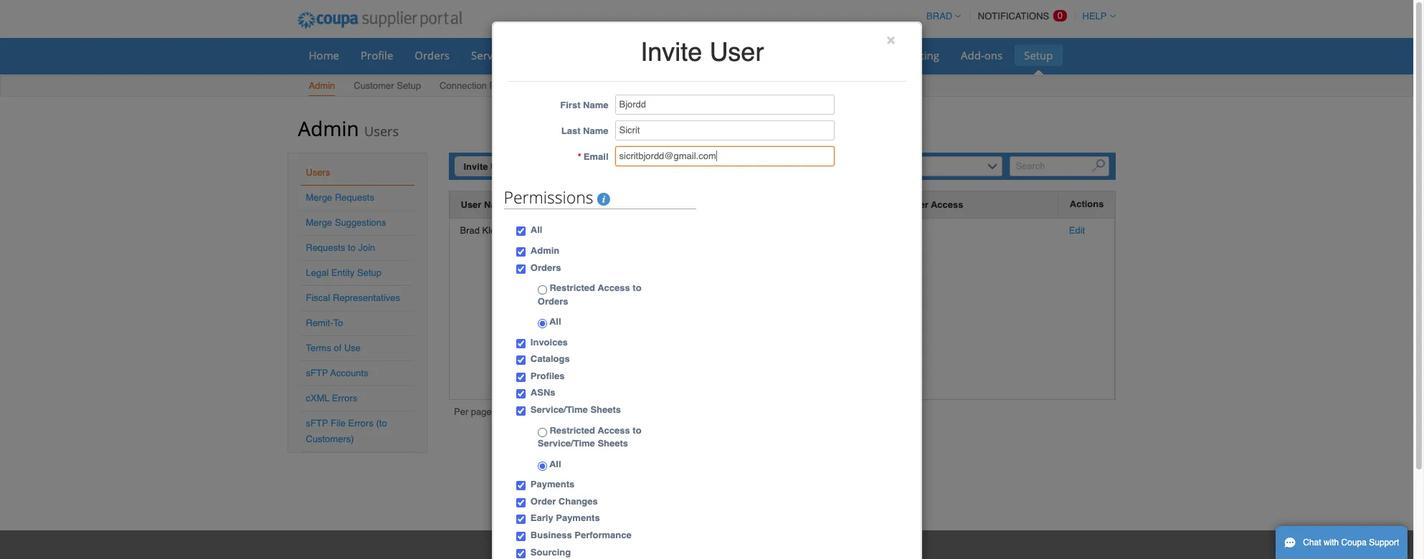 Task type: describe. For each thing, give the bounding box(es) containing it.
legal entity setup link
[[306, 268, 382, 278]]

admin link
[[308, 77, 336, 96]]

add-ons link
[[952, 44, 1012, 66]]

early payments
[[531, 513, 600, 524]]

permissions
[[504, 186, 598, 209]]

0 horizontal spatial performance
[[575, 530, 632, 541]]

access for restricted access to orders
[[598, 283, 630, 293]]

sftp for sftp accounts
[[306, 368, 328, 379]]

sourcing link
[[887, 44, 949, 66]]

users inside admin users
[[364, 123, 399, 140]]

last
[[561, 126, 581, 137]]

customers)
[[306, 434, 354, 445]]

order
[[531, 496, 556, 507]]

setup inside customer setup link
[[397, 80, 421, 91]]

1 vertical spatial invite
[[464, 161, 488, 172]]

1 vertical spatial service/time sheets
[[531, 405, 621, 415]]

customer access button
[[885, 197, 964, 212]]

catalogs inside "link"
[[698, 48, 741, 62]]

customer for customer access
[[885, 199, 929, 210]]

merge for merge requests
[[306, 192, 332, 203]]

all for restricted access to service/time sheets
[[547, 459, 561, 470]]

0 vertical spatial user
[[710, 37, 764, 67]]

navigation containing per page
[[454, 406, 550, 422]]

entity
[[331, 268, 355, 278]]

0 vertical spatial all
[[531, 225, 543, 236]]

fiscal representatives link
[[306, 293, 400, 303]]

with
[[1324, 538, 1339, 548]]

requests for merge requests
[[335, 192, 374, 203]]

status button
[[647, 197, 675, 212]]

(to
[[376, 418, 387, 429]]

1 vertical spatial sheets
[[591, 405, 621, 415]]

1 vertical spatial sourcing
[[531, 547, 571, 558]]

info image
[[598, 193, 611, 206]]

per
[[454, 407, 469, 417]]

merge requests
[[306, 192, 374, 203]]

First Name text field
[[615, 95, 835, 115]]

connection
[[440, 80, 487, 91]]

restricted access to service/time sheets
[[538, 425, 642, 449]]

status
[[647, 199, 675, 210]]

Search text field
[[1010, 156, 1110, 176]]

1 horizontal spatial invite user
[[641, 37, 764, 67]]

10
[[516, 408, 526, 419]]

invoices link
[[626, 44, 686, 66]]

10 button
[[512, 406, 530, 421]]

setup inside "setup" link
[[1024, 48, 1053, 62]]

all for restricted access to orders
[[547, 316, 561, 327]]

0 horizontal spatial business performance
[[531, 530, 632, 541]]

merge requests link
[[306, 192, 374, 203]]

chat
[[1303, 538, 1322, 548]]

1 horizontal spatial invite
[[641, 37, 702, 67]]

access for customer access
[[931, 199, 964, 210]]

sftp accounts
[[306, 368, 368, 379]]

join
[[358, 242, 375, 253]]

terms
[[306, 343, 331, 354]]

edit
[[1069, 225, 1085, 236]]

× button
[[887, 31, 896, 48]]

2 vertical spatial admin
[[531, 245, 560, 256]]

remit-to link
[[306, 318, 343, 329]]

add-
[[961, 48, 985, 62]]

profile link
[[351, 44, 403, 66]]

suggestions
[[335, 217, 386, 228]]

chat with coupa support button
[[1276, 526, 1408, 559]]

per page
[[454, 407, 492, 417]]

admin users
[[298, 115, 399, 142]]

user name button
[[461, 197, 510, 212]]

asns
[[531, 388, 556, 398]]

representatives
[[333, 293, 400, 303]]

*
[[578, 152, 582, 162]]

profile
[[361, 48, 393, 62]]

chat with coupa support
[[1303, 538, 1400, 548]]

cxml errors
[[306, 393, 357, 404]]

klo
[[482, 225, 496, 236]]

business performance link
[[753, 44, 884, 66]]

first name
[[560, 100, 609, 111]]

profiles
[[531, 371, 565, 382]]

of
[[334, 343, 342, 354]]

merge suggestions
[[306, 217, 386, 228]]

merge for merge suggestions
[[306, 217, 332, 228]]

1 vertical spatial orders
[[531, 262, 561, 273]]

name for last name
[[583, 126, 609, 137]]

10 | 15
[[516, 408, 546, 419]]

coupa supplier portal image
[[287, 2, 472, 38]]

legal
[[306, 268, 329, 278]]

0 horizontal spatial invite user
[[464, 161, 511, 172]]

0 vertical spatial sheets
[[538, 48, 572, 62]]

ons
[[985, 48, 1003, 62]]

terms of use link
[[306, 343, 361, 354]]

sftp file errors (to customers) link
[[306, 418, 387, 445]]

add-ons
[[961, 48, 1003, 62]]

to for restricted access to service/time sheets
[[633, 425, 642, 436]]

page
[[471, 407, 492, 417]]

restricted for service/time
[[550, 425, 595, 436]]

Last Name text field
[[615, 121, 835, 141]]

1 horizontal spatial email
[[584, 152, 609, 162]]

home link
[[299, 44, 349, 66]]

brad
[[460, 225, 480, 236]]

merge suggestions link
[[306, 217, 386, 228]]

orders link
[[405, 44, 459, 66]]

errors inside sftp file errors (to customers)
[[348, 418, 374, 429]]

sheets inside restricted access to service/time sheets
[[598, 438, 628, 449]]



Task type: locate. For each thing, give the bounding box(es) containing it.
users up merge requests
[[306, 167, 330, 178]]

1 horizontal spatial sourcing
[[896, 48, 940, 62]]

0 horizontal spatial users
[[306, 167, 330, 178]]

0 vertical spatial business
[[762, 48, 806, 62]]

business down early
[[531, 530, 572, 541]]

0 vertical spatial service/time
[[471, 48, 536, 62]]

errors down accounts
[[332, 393, 357, 404]]

1 vertical spatial setup
[[397, 80, 421, 91]]

restricted
[[550, 283, 595, 293], [550, 425, 595, 436]]

1 vertical spatial invite user
[[464, 161, 511, 172]]

2 vertical spatial sheets
[[598, 438, 628, 449]]

1 horizontal spatial business
[[762, 48, 806, 62]]

2 sftp from the top
[[306, 418, 328, 429]]

2 vertical spatial access
[[598, 425, 630, 436]]

service/time
[[471, 48, 536, 62], [531, 405, 588, 415], [538, 438, 595, 449]]

1 restricted from the top
[[550, 283, 595, 293]]

requests up legal
[[306, 242, 345, 253]]

access for restricted access to service/time sheets
[[598, 425, 630, 436]]

1 vertical spatial payments
[[556, 513, 600, 524]]

business
[[762, 48, 806, 62], [531, 530, 572, 541]]

None checkbox
[[516, 247, 526, 257], [516, 373, 526, 382], [516, 390, 526, 399], [516, 481, 526, 491], [516, 515, 526, 525], [516, 549, 526, 558], [516, 247, 526, 257], [516, 373, 526, 382], [516, 390, 526, 399], [516, 481, 526, 491], [516, 515, 526, 525], [516, 549, 526, 558]]

1 horizontal spatial catalogs
[[698, 48, 741, 62]]

navigation
[[454, 406, 550, 422]]

0 vertical spatial users
[[364, 123, 399, 140]]

support
[[1369, 538, 1400, 548]]

0 vertical spatial invite
[[641, 37, 702, 67]]

0 vertical spatial requests
[[489, 80, 529, 91]]

user inside button
[[461, 199, 482, 210]]

admin down klobrad84@gmail.com
[[531, 245, 560, 256]]

15
[[536, 408, 546, 419]]

sourcing down early
[[531, 547, 571, 558]]

None radio
[[538, 428, 547, 437], [538, 462, 547, 471], [538, 428, 547, 437], [538, 462, 547, 471]]

sftp accounts link
[[306, 368, 368, 379]]

to for restricted access to orders
[[633, 283, 642, 293]]

1 vertical spatial restricted
[[550, 425, 595, 436]]

order changes
[[531, 496, 598, 507]]

setup link
[[1015, 44, 1063, 66]]

user up first name text field
[[710, 37, 764, 67]]

payments
[[531, 479, 575, 490], [556, 513, 600, 524]]

name right first
[[583, 100, 609, 111]]

to inside restricted access to service/time sheets
[[633, 425, 642, 436]]

1 vertical spatial to
[[633, 283, 642, 293]]

sftp file errors (to customers)
[[306, 418, 387, 445]]

* email
[[578, 152, 609, 162]]

setup
[[1024, 48, 1053, 62], [397, 80, 421, 91], [357, 268, 382, 278]]

setup down orders link
[[397, 80, 421, 91]]

restricted down 15 button
[[550, 425, 595, 436]]

customer for customer setup
[[354, 80, 394, 91]]

service/time sheets up restricted access to service/time sheets
[[531, 405, 621, 415]]

file
[[331, 418, 346, 429]]

0 vertical spatial service/time sheets
[[471, 48, 572, 62]]

terms of use
[[306, 343, 361, 354]]

orders
[[415, 48, 450, 62], [531, 262, 561, 273], [538, 296, 568, 307]]

business right catalogs "link"
[[762, 48, 806, 62]]

15 button
[[532, 406, 550, 421]]

invoices up profiles
[[531, 337, 568, 348]]

to
[[333, 318, 343, 329]]

1 vertical spatial requests
[[335, 192, 374, 203]]

0 horizontal spatial email
[[533, 199, 557, 210]]

1 vertical spatial customer
[[885, 199, 929, 210]]

0 vertical spatial customer
[[354, 80, 394, 91]]

×
[[887, 31, 896, 48]]

connection requests
[[440, 80, 529, 91]]

1 vertical spatial access
[[598, 283, 630, 293]]

1 vertical spatial name
[[583, 126, 609, 137]]

name for user name
[[484, 199, 510, 210]]

all down restricted access to orders
[[547, 316, 561, 327]]

performance down early payments
[[575, 530, 632, 541]]

payments up order
[[531, 479, 575, 490]]

invite
[[641, 37, 702, 67], [464, 161, 488, 172]]

cxml
[[306, 393, 330, 404]]

invoices
[[636, 48, 676, 62], [531, 337, 568, 348]]

access inside button
[[931, 199, 964, 210]]

restricted inside restricted access to service/time sheets
[[550, 425, 595, 436]]

2 vertical spatial service/time
[[538, 438, 595, 449]]

requests up "suggestions"
[[335, 192, 374, 203]]

1 horizontal spatial users
[[364, 123, 399, 140]]

name inside button
[[484, 199, 510, 210]]

connection requests link
[[439, 77, 530, 96]]

first
[[560, 100, 581, 111]]

email button
[[533, 197, 557, 212]]

name up the klo
[[484, 199, 510, 210]]

business performance
[[762, 48, 874, 62], [531, 530, 632, 541]]

catalogs up first name text field
[[698, 48, 741, 62]]

sheets up changes
[[598, 438, 628, 449]]

2 restricted from the top
[[550, 425, 595, 436]]

invoices left catalogs "link"
[[636, 48, 676, 62]]

klobrad84@gmail.com
[[532, 225, 625, 236]]

2 horizontal spatial setup
[[1024, 48, 1053, 62]]

1 horizontal spatial business performance
[[762, 48, 874, 62]]

1 horizontal spatial customer
[[885, 199, 929, 210]]

sheets up restricted access to service/time sheets
[[591, 405, 621, 415]]

customer setup link
[[353, 77, 422, 96]]

0 vertical spatial name
[[583, 100, 609, 111]]

users
[[364, 123, 399, 140], [306, 167, 330, 178]]

sourcing
[[896, 48, 940, 62], [531, 547, 571, 558]]

sftp up customers) at the left of the page
[[306, 418, 328, 429]]

0 horizontal spatial customer
[[354, 80, 394, 91]]

setup right the ons
[[1024, 48, 1053, 62]]

1 vertical spatial user
[[491, 161, 511, 172]]

1 vertical spatial email
[[533, 199, 557, 210]]

None checkbox
[[516, 227, 526, 236], [516, 264, 526, 274], [516, 339, 526, 348], [516, 356, 526, 365], [516, 407, 526, 416], [516, 498, 526, 508], [516, 532, 526, 542], [516, 227, 526, 236], [516, 264, 526, 274], [516, 339, 526, 348], [516, 356, 526, 365], [516, 407, 526, 416], [516, 498, 526, 508], [516, 532, 526, 542]]

1 vertical spatial service/time
[[531, 405, 588, 415]]

invite user up user name
[[464, 161, 511, 172]]

users link
[[306, 167, 330, 178]]

2 vertical spatial requests
[[306, 242, 345, 253]]

2 vertical spatial orders
[[538, 296, 568, 307]]

merge down merge requests
[[306, 217, 332, 228]]

user up user name
[[491, 161, 511, 172]]

invite user up first name text field
[[641, 37, 764, 67]]

1 vertical spatial catalogs
[[531, 354, 570, 365]]

service/time sheets up connection requests on the top left
[[471, 48, 572, 62]]

changes
[[559, 496, 598, 507]]

invite user link
[[454, 156, 521, 176]]

catalogs link
[[688, 44, 750, 66]]

errors left (to
[[348, 418, 374, 429]]

klobrad84@gmail.com link
[[532, 225, 625, 236]]

service/time down asns
[[531, 405, 588, 415]]

2 vertical spatial name
[[484, 199, 510, 210]]

2 vertical spatial setup
[[357, 268, 382, 278]]

admin down home
[[309, 80, 335, 91]]

customer
[[354, 80, 394, 91], [885, 199, 929, 210]]

user
[[710, 37, 764, 67], [491, 161, 511, 172], [461, 199, 482, 210]]

0 horizontal spatial invoices
[[531, 337, 568, 348]]

service/time up connection requests on the top left
[[471, 48, 536, 62]]

0 horizontal spatial sourcing
[[531, 547, 571, 558]]

service/time down 15 button
[[538, 438, 595, 449]]

0 vertical spatial payments
[[531, 479, 575, 490]]

sheets up first
[[538, 48, 572, 62]]

2 horizontal spatial user
[[710, 37, 764, 67]]

sftp up the cxml
[[306, 368, 328, 379]]

setup down join in the left top of the page
[[357, 268, 382, 278]]

sftp for sftp file errors (to customers)
[[306, 418, 328, 429]]

restricted access to orders
[[538, 283, 642, 307]]

customer setup
[[354, 80, 421, 91]]

0 vertical spatial access
[[931, 199, 964, 210]]

2 vertical spatial user
[[461, 199, 482, 210]]

0 horizontal spatial invite
[[464, 161, 488, 172]]

accounts
[[330, 368, 368, 379]]

to inside restricted access to orders
[[633, 283, 642, 293]]

|
[[530, 408, 532, 419]]

1 vertical spatial business performance
[[531, 530, 632, 541]]

1 vertical spatial performance
[[575, 530, 632, 541]]

name for first name
[[583, 100, 609, 111]]

1 merge from the top
[[306, 192, 332, 203]]

1 horizontal spatial setup
[[397, 80, 421, 91]]

orders inside restricted access to orders
[[538, 296, 568, 307]]

None radio
[[538, 286, 547, 295], [538, 319, 547, 329], [538, 286, 547, 295], [538, 319, 547, 329]]

performance
[[809, 48, 874, 62], [575, 530, 632, 541]]

last name
[[561, 126, 609, 137]]

0 vertical spatial admin
[[309, 80, 335, 91]]

0 horizontal spatial user
[[461, 199, 482, 210]]

1 vertical spatial errors
[[348, 418, 374, 429]]

0 vertical spatial errors
[[332, 393, 357, 404]]

1 vertical spatial admin
[[298, 115, 359, 142]]

email right *
[[584, 152, 609, 162]]

requests to join link
[[306, 242, 375, 253]]

invite user
[[641, 37, 764, 67], [464, 161, 511, 172]]

2 vertical spatial to
[[633, 425, 642, 436]]

None text field
[[615, 147, 835, 167]]

customer inside button
[[885, 199, 929, 210]]

1 vertical spatial all
[[547, 316, 561, 327]]

1 horizontal spatial user
[[491, 161, 511, 172]]

coupa
[[1342, 538, 1367, 548]]

use
[[344, 343, 361, 354]]

admin down admin link
[[298, 115, 359, 142]]

1 horizontal spatial performance
[[809, 48, 874, 62]]

1 horizontal spatial invoices
[[636, 48, 676, 62]]

0 vertical spatial catalogs
[[698, 48, 741, 62]]

0 vertical spatial invite user
[[641, 37, 764, 67]]

user name
[[461, 199, 510, 210]]

0 vertical spatial business performance
[[762, 48, 874, 62]]

name right the last
[[583, 126, 609, 137]]

all
[[531, 225, 543, 236], [547, 316, 561, 327], [547, 459, 561, 470]]

early
[[531, 513, 553, 524]]

performance left ×
[[809, 48, 874, 62]]

requests to join
[[306, 242, 375, 253]]

1 vertical spatial merge
[[306, 217, 332, 228]]

0 horizontal spatial business
[[531, 530, 572, 541]]

2 merge from the top
[[306, 217, 332, 228]]

0 vertical spatial invoices
[[636, 48, 676, 62]]

users down customer setup link
[[364, 123, 399, 140]]

0 vertical spatial sftp
[[306, 368, 328, 379]]

remit-to
[[306, 318, 343, 329]]

remit-
[[306, 318, 333, 329]]

sftp inside sftp file errors (to customers)
[[306, 418, 328, 429]]

access inside restricted access to service/time sheets
[[598, 425, 630, 436]]

edit link
[[1069, 225, 1085, 236]]

user up the brad
[[461, 199, 482, 210]]

all down email "button"
[[531, 225, 543, 236]]

0 horizontal spatial setup
[[357, 268, 382, 278]]

service/time inside restricted access to service/time sheets
[[538, 438, 595, 449]]

0 vertical spatial performance
[[809, 48, 874, 62]]

payments down changes
[[556, 513, 600, 524]]

restricted for orders
[[550, 283, 595, 293]]

0 vertical spatial sourcing
[[896, 48, 940, 62]]

1 vertical spatial business
[[531, 530, 572, 541]]

0 vertical spatial restricted
[[550, 283, 595, 293]]

cxml errors link
[[306, 393, 357, 404]]

0 vertical spatial merge
[[306, 192, 332, 203]]

fiscal
[[306, 293, 330, 303]]

restricted inside restricted access to orders
[[550, 283, 595, 293]]

requests
[[489, 80, 529, 91], [335, 192, 374, 203], [306, 242, 345, 253]]

sourcing right ×
[[896, 48, 940, 62]]

0 horizontal spatial catalogs
[[531, 354, 570, 365]]

0 vertical spatial to
[[348, 242, 356, 253]]

2 vertical spatial all
[[547, 459, 561, 470]]

requests for connection requests
[[489, 80, 529, 91]]

search image
[[1092, 160, 1105, 172]]

0 vertical spatial orders
[[415, 48, 450, 62]]

service/time sheets link
[[462, 44, 581, 66]]

1 vertical spatial sftp
[[306, 418, 328, 429]]

access inside restricted access to orders
[[598, 283, 630, 293]]

1 vertical spatial invoices
[[531, 337, 568, 348]]

requests down the service/time sheets link
[[489, 80, 529, 91]]

merge down users link
[[306, 192, 332, 203]]

0 vertical spatial setup
[[1024, 48, 1053, 62]]

0 vertical spatial email
[[584, 152, 609, 162]]

catalogs up profiles
[[531, 354, 570, 365]]

all up order changes
[[547, 459, 561, 470]]

fiscal representatives
[[306, 293, 400, 303]]

email up klobrad84@gmail.com link
[[533, 199, 557, 210]]

restricted down klobrad84@gmail.com
[[550, 283, 595, 293]]

1 sftp from the top
[[306, 368, 328, 379]]

home
[[309, 48, 339, 62]]

1 vertical spatial users
[[306, 167, 330, 178]]

customer access
[[885, 199, 964, 210]]

catalogs
[[698, 48, 741, 62], [531, 354, 570, 365]]

access
[[931, 199, 964, 210], [598, 283, 630, 293], [598, 425, 630, 436]]



Task type: vqa. For each thing, say whether or not it's contained in the screenshot.
the Modern Slavery
no



